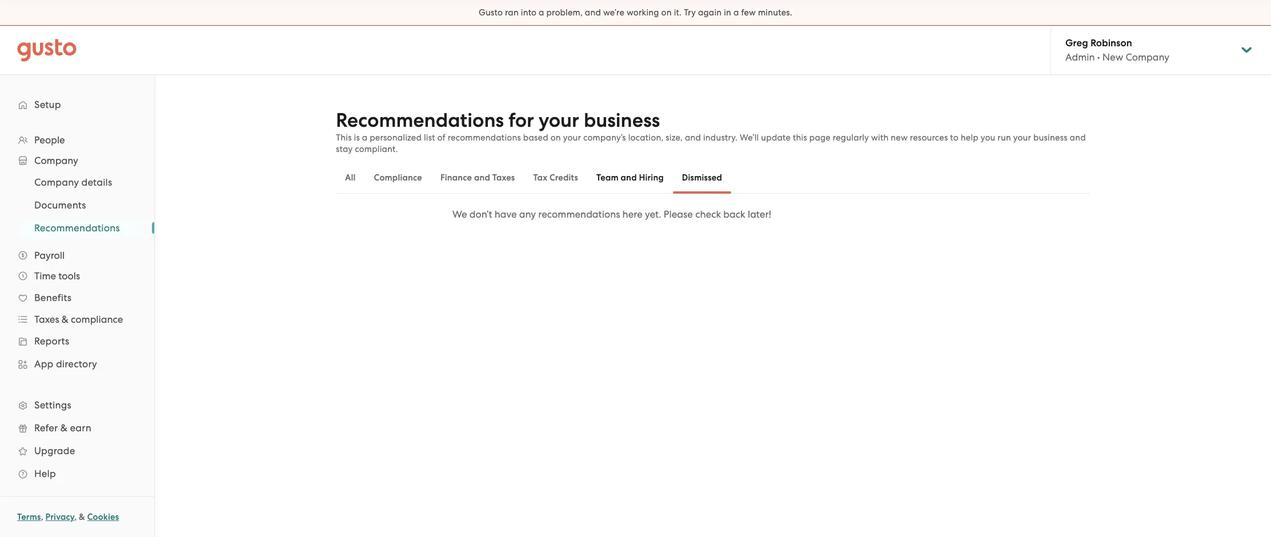 Task type: locate. For each thing, give the bounding box(es) containing it.
1 horizontal spatial recommendations
[[336, 109, 504, 132]]

0 vertical spatial taxes
[[493, 173, 515, 183]]

refer
[[34, 422, 58, 434]]

0 horizontal spatial recommendations
[[448, 133, 521, 143]]

this
[[793, 133, 807, 143]]

compliance
[[71, 314, 123, 325]]

try
[[684, 7, 696, 18]]

& left cookies button
[[79, 512, 85, 522]]

recommendations for your business this is a personalized list of recommendations based on your company's location, size, and industry. we'll update this page regularly with new resources to help you run your business and stay compliant.
[[336, 109, 1086, 154]]

for
[[509, 109, 534, 132]]

with
[[872, 133, 889, 143]]

& for earn
[[60, 422, 67, 434]]

it.
[[674, 7, 682, 18]]

recommendations
[[448, 133, 521, 143], [539, 209, 620, 220]]

new
[[1103, 51, 1124, 63]]

on
[[662, 7, 672, 18], [551, 133, 561, 143]]

compliance button
[[365, 164, 431, 191]]

your right the run on the top of page
[[1014, 133, 1032, 143]]

privacy
[[45, 512, 74, 522]]

robinson
[[1091, 37, 1133, 49]]

size,
[[666, 133, 683, 143]]

company down the people
[[34, 155, 78, 166]]

recommendations link
[[21, 218, 143, 238]]

industry.
[[703, 133, 738, 143]]

0 horizontal spatial a
[[362, 133, 368, 143]]

admin
[[1066, 51, 1095, 63]]

2 horizontal spatial a
[[734, 7, 739, 18]]

settings
[[34, 399, 71, 411]]

a right in in the top right of the page
[[734, 7, 739, 18]]

1 horizontal spatial ,
[[74, 512, 77, 522]]

business up company's
[[584, 109, 660, 132]]

working
[[627, 7, 659, 18]]

we'll
[[740, 133, 759, 143]]

check
[[696, 209, 721, 220]]

list
[[0, 130, 154, 485], [0, 171, 154, 239]]

payroll
[[34, 250, 65, 261]]

& for compliance
[[62, 314, 69, 325]]

we don't have any recommendations here yet. please check back later!
[[453, 209, 772, 220]]

all button
[[336, 164, 365, 191]]

list containing company details
[[0, 171, 154, 239]]

1 horizontal spatial taxes
[[493, 173, 515, 183]]

greg
[[1066, 37, 1089, 49]]

terms link
[[17, 512, 41, 522]]

company up documents
[[34, 177, 79, 188]]

0 horizontal spatial on
[[551, 133, 561, 143]]

of
[[438, 133, 446, 143]]

your left company's
[[563, 133, 581, 143]]

in
[[724, 7, 732, 18]]

app
[[34, 358, 53, 370]]

1 vertical spatial company
[[34, 155, 78, 166]]

company details
[[34, 177, 112, 188]]

finance and taxes button
[[431, 164, 524, 191]]

dismissed button
[[673, 164, 732, 191]]

taxes up the reports
[[34, 314, 59, 325]]

ran
[[505, 7, 519, 18]]

business right the run on the top of page
[[1034, 133, 1068, 143]]

don't
[[470, 209, 492, 220]]

recommendations up the list on the left top of page
[[336, 109, 504, 132]]

time tools button
[[11, 266, 143, 286]]

a inside recommendations for your business this is a personalized list of recommendations based on your company's location, size, and industry. we'll update this page regularly with new resources to help you run your business and stay compliant.
[[362, 133, 368, 143]]

company for company
[[34, 155, 78, 166]]

1 vertical spatial business
[[1034, 133, 1068, 143]]

recommendations up finance and taxes
[[448, 133, 521, 143]]

terms
[[17, 512, 41, 522]]

your
[[539, 109, 579, 132], [563, 133, 581, 143], [1014, 133, 1032, 143]]

1 vertical spatial recommendations
[[34, 222, 120, 234]]

,
[[41, 512, 43, 522], [74, 512, 77, 522]]

taxes inside taxes & compliance 'dropdown button'
[[34, 314, 59, 325]]

a right into
[[539, 7, 544, 18]]

0 vertical spatial &
[[62, 314, 69, 325]]

& inside 'dropdown button'
[[62, 314, 69, 325]]

any
[[519, 209, 536, 220]]

2 vertical spatial company
[[34, 177, 79, 188]]

0 vertical spatial company
[[1126, 51, 1170, 63]]

, left cookies button
[[74, 512, 77, 522]]

& down 'benefits' link
[[62, 314, 69, 325]]

1 list from the top
[[0, 130, 154, 485]]

•
[[1098, 51, 1101, 63]]

all
[[345, 173, 356, 183]]

recommendations down credits
[[539, 209, 620, 220]]

on left it.
[[662, 7, 672, 18]]

1 vertical spatial taxes
[[34, 314, 59, 325]]

here
[[623, 209, 643, 220]]

upgrade
[[34, 445, 75, 457]]

0 horizontal spatial ,
[[41, 512, 43, 522]]

a
[[539, 7, 544, 18], [734, 7, 739, 18], [362, 133, 368, 143]]

on inside recommendations for your business this is a personalized list of recommendations based on your company's location, size, and industry. we'll update this page regularly with new resources to help you run your business and stay compliant.
[[551, 133, 561, 143]]

recommendations down documents "link"
[[34, 222, 120, 234]]

on right 'based' on the left top of the page
[[551, 133, 561, 143]]

1 vertical spatial recommendations
[[539, 209, 620, 220]]

0 vertical spatial recommendations
[[336, 109, 504, 132]]

0 horizontal spatial taxes
[[34, 314, 59, 325]]

&
[[62, 314, 69, 325], [60, 422, 67, 434], [79, 512, 85, 522]]

recommendations inside list
[[34, 222, 120, 234]]

cookies button
[[87, 510, 119, 524]]

1 vertical spatial on
[[551, 133, 561, 143]]

few
[[741, 7, 756, 18]]

personalized
[[370, 133, 422, 143]]

company
[[1126, 51, 1170, 63], [34, 155, 78, 166], [34, 177, 79, 188]]

taxes up have
[[493, 173, 515, 183]]

yet.
[[645, 209, 662, 220]]

, left privacy link
[[41, 512, 43, 522]]

company inside dropdown button
[[34, 155, 78, 166]]

refer & earn
[[34, 422, 91, 434]]

company for company details
[[34, 177, 79, 188]]

company inside greg robinson admin • new company
[[1126, 51, 1170, 63]]

stay
[[336, 144, 353, 154]]

2 list from the top
[[0, 171, 154, 239]]

tools
[[58, 270, 80, 282]]

1 horizontal spatial business
[[1034, 133, 1068, 143]]

compliant.
[[355, 144, 398, 154]]

and
[[585, 7, 601, 18], [685, 133, 701, 143], [1070, 133, 1086, 143], [474, 173, 490, 183], [621, 173, 637, 183]]

your up 'based' on the left top of the page
[[539, 109, 579, 132]]

a right is
[[362, 133, 368, 143]]

1 vertical spatial &
[[60, 422, 67, 434]]

credits
[[550, 173, 578, 183]]

app directory link
[[11, 354, 143, 374]]

company right new
[[1126, 51, 1170, 63]]

into
[[521, 7, 537, 18]]

regularly
[[833, 133, 869, 143]]

list
[[424, 133, 435, 143]]

1 horizontal spatial on
[[662, 7, 672, 18]]

resources
[[910, 133, 948, 143]]

please
[[664, 209, 693, 220]]

have
[[495, 209, 517, 220]]

& left earn
[[60, 422, 67, 434]]

recommendations inside recommendations for your business this is a personalized list of recommendations based on your company's location, size, and industry. we'll update this page regularly with new resources to help you run your business and stay compliant.
[[336, 109, 504, 132]]

upgrade link
[[11, 441, 143, 461]]

0 vertical spatial business
[[584, 109, 660, 132]]

help
[[961, 133, 979, 143]]

payroll button
[[11, 245, 143, 266]]

0 horizontal spatial recommendations
[[34, 222, 120, 234]]

0 vertical spatial recommendations
[[448, 133, 521, 143]]



Task type: vqa. For each thing, say whether or not it's contained in the screenshot.
right these
no



Task type: describe. For each thing, give the bounding box(es) containing it.
terms , privacy , & cookies
[[17, 512, 119, 522]]

run
[[998, 133, 1012, 143]]

we
[[453, 209, 467, 220]]

this
[[336, 133, 352, 143]]

based
[[523, 133, 549, 143]]

taxes & compliance
[[34, 314, 123, 325]]

1 horizontal spatial a
[[539, 7, 544, 18]]

hiring
[[639, 173, 664, 183]]

app directory
[[34, 358, 97, 370]]

reports
[[34, 335, 69, 347]]

2 , from the left
[[74, 512, 77, 522]]

update
[[761, 133, 791, 143]]

settings link
[[11, 395, 143, 415]]

new
[[891, 133, 908, 143]]

documents
[[34, 199, 86, 211]]

gusto ran into a problem, and we're working on it. try again in a few minutes.
[[479, 7, 793, 18]]

benefits
[[34, 292, 71, 303]]

finance and taxes
[[441, 173, 515, 183]]

details
[[81, 177, 112, 188]]

page
[[810, 133, 831, 143]]

time tools
[[34, 270, 80, 282]]

minutes.
[[758, 7, 793, 18]]

team and hiring button
[[588, 164, 673, 191]]

list containing people
[[0, 130, 154, 485]]

again
[[698, 7, 722, 18]]

setup
[[34, 99, 61, 110]]

benefits link
[[11, 287, 143, 308]]

reports link
[[11, 331, 143, 351]]

recommendation categories for your business tab list
[[336, 162, 1090, 194]]

help
[[34, 468, 56, 479]]

back
[[724, 209, 746, 220]]

time
[[34, 270, 56, 282]]

problem,
[[547, 7, 583, 18]]

gusto navigation element
[[0, 75, 154, 504]]

later!
[[748, 209, 772, 220]]

we're
[[603, 7, 625, 18]]

tax
[[533, 173, 548, 183]]

recommendations for recommendations for your business this is a personalized list of recommendations based on your company's location, size, and industry. we'll update this page regularly with new resources to help you run your business and stay compliant.
[[336, 109, 504, 132]]

compliance
[[374, 173, 422, 183]]

tax credits button
[[524, 164, 588, 191]]

company's
[[583, 133, 626, 143]]

recommendations inside recommendations for your business this is a personalized list of recommendations based on your company's location, size, and industry. we'll update this page regularly with new resources to help you run your business and stay compliant.
[[448, 133, 521, 143]]

greg robinson admin • new company
[[1066, 37, 1170, 63]]

1 , from the left
[[41, 512, 43, 522]]

refer & earn link
[[11, 418, 143, 438]]

gusto
[[479, 7, 503, 18]]

finance
[[441, 173, 472, 183]]

taxes inside finance and taxes button
[[493, 173, 515, 183]]

recommendations for recommendations
[[34, 222, 120, 234]]

company button
[[11, 150, 143, 171]]

team
[[597, 173, 619, 183]]

home image
[[17, 39, 77, 61]]

setup link
[[11, 94, 143, 115]]

you
[[981, 133, 996, 143]]

company details link
[[21, 172, 143, 193]]

documents link
[[21, 195, 143, 215]]

people
[[34, 134, 65, 146]]

cookies
[[87, 512, 119, 522]]

to
[[951, 133, 959, 143]]

1 horizontal spatial recommendations
[[539, 209, 620, 220]]

0 vertical spatial on
[[662, 7, 672, 18]]

dismissed
[[682, 173, 722, 183]]

directory
[[56, 358, 97, 370]]

team and hiring
[[597, 173, 664, 183]]

people button
[[11, 130, 143, 150]]

help link
[[11, 463, 143, 484]]

earn
[[70, 422, 91, 434]]

2 vertical spatial &
[[79, 512, 85, 522]]

privacy link
[[45, 512, 74, 522]]

location,
[[628, 133, 664, 143]]

0 horizontal spatial business
[[584, 109, 660, 132]]



